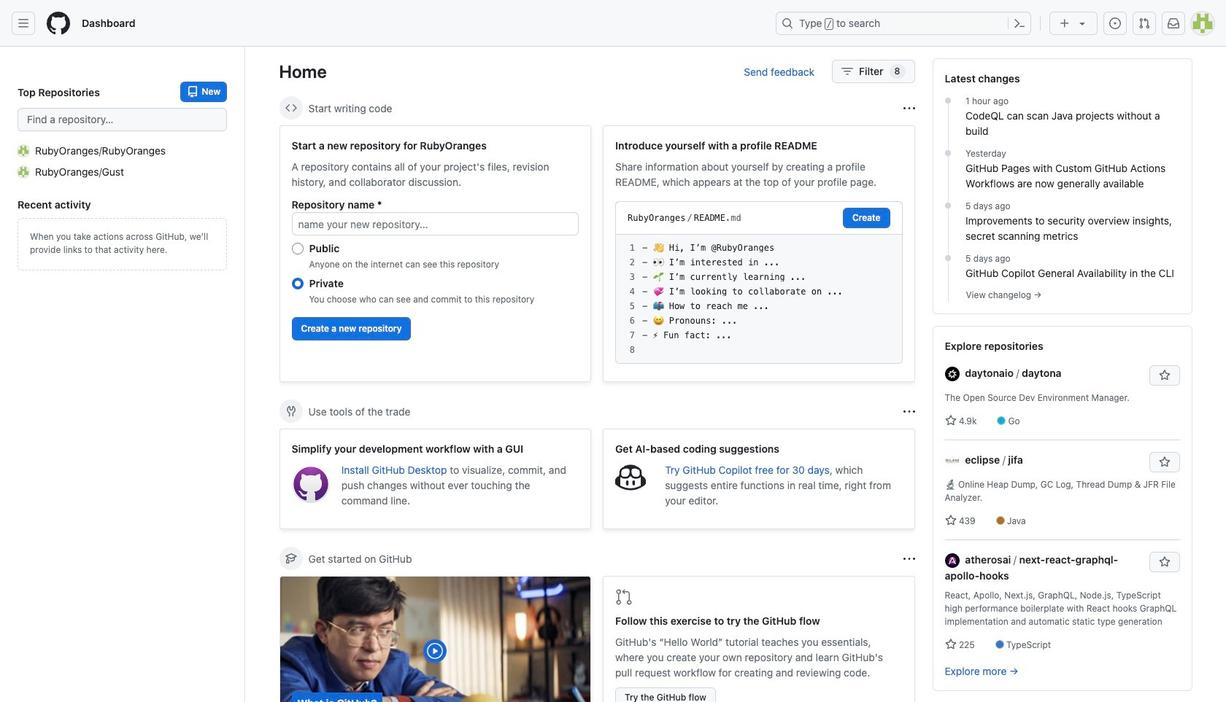 Task type: locate. For each thing, give the bounding box(es) containing it.
introduce yourself with a profile readme element
[[603, 126, 915, 382]]

0 vertical spatial star this repository image
[[1159, 370, 1170, 382]]

0 vertical spatial why am i seeing this? image
[[903, 103, 915, 114]]

0 vertical spatial dot fill image
[[942, 200, 954, 212]]

2 dot fill image from the top
[[942, 147, 954, 159]]

1 star image from the top
[[945, 415, 957, 427]]

1 vertical spatial why am i seeing this? image
[[903, 554, 915, 565]]

mortar board image
[[285, 553, 297, 565]]

None radio
[[292, 278, 303, 290]]

1 horizontal spatial git pull request image
[[1139, 18, 1150, 29]]

2 why am i seeing this? image from the top
[[903, 554, 915, 565]]

why am i seeing this? image
[[903, 406, 915, 418]]

get ai-based coding suggestions element
[[603, 429, 915, 530]]

0 vertical spatial dot fill image
[[942, 95, 954, 107]]

0 vertical spatial star image
[[945, 415, 957, 427]]

issue opened image
[[1110, 18, 1121, 29]]

dot fill image
[[942, 200, 954, 212], [942, 253, 954, 264]]

3 star this repository image from the top
[[1159, 557, 1170, 569]]

1 star this repository image from the top
[[1159, 370, 1170, 382]]

star this repository image for @daytonaio profile "image"
[[1159, 370, 1170, 382]]

1 vertical spatial git pull request image
[[615, 589, 633, 607]]

star this repository image for @eclipse profile image
[[1159, 457, 1170, 469]]

1 vertical spatial dot fill image
[[942, 253, 954, 264]]

command palette image
[[1014, 18, 1026, 29]]

1 why am i seeing this? image from the top
[[903, 103, 915, 114]]

git pull request image
[[1139, 18, 1150, 29], [615, 589, 633, 607]]

None radio
[[292, 243, 303, 255]]

2 vertical spatial star this repository image
[[1159, 557, 1170, 569]]

2 star image from the top
[[945, 515, 957, 527]]

why am i seeing this? image for try the github flow element
[[903, 554, 915, 565]]

star image for @daytonaio profile "image"
[[945, 415, 957, 427]]

name your new repository... text field
[[292, 212, 579, 236]]

dot fill image
[[942, 95, 954, 107], [942, 147, 954, 159]]

github desktop image
[[292, 466, 330, 504]]

none submit inside introduce yourself with a profile readme element
[[843, 208, 890, 228]]

why am i seeing this? image for introduce yourself with a profile readme element
[[903, 103, 915, 114]]

2 star this repository image from the top
[[1159, 457, 1170, 469]]

2 vertical spatial star image
[[945, 640, 957, 651]]

Top Repositories search field
[[18, 108, 227, 131]]

none radio inside start a new repository element
[[292, 243, 303, 255]]

None submit
[[843, 208, 890, 228]]

notifications image
[[1168, 18, 1180, 29]]

homepage image
[[47, 12, 70, 35]]

3 star image from the top
[[945, 640, 957, 651]]

play image
[[426, 643, 444, 661]]

2 dot fill image from the top
[[942, 253, 954, 264]]

0 horizontal spatial git pull request image
[[615, 589, 633, 607]]

@atherosai profile image
[[945, 554, 960, 569]]

0 vertical spatial git pull request image
[[1139, 18, 1150, 29]]

1 vertical spatial dot fill image
[[942, 147, 954, 159]]

1 vertical spatial star image
[[945, 515, 957, 527]]

star this repository image
[[1159, 370, 1170, 382], [1159, 457, 1170, 469], [1159, 557, 1170, 569]]

star image
[[945, 415, 957, 427], [945, 515, 957, 527], [945, 640, 957, 651]]

why am i seeing this? image
[[903, 103, 915, 114], [903, 554, 915, 565]]

1 vertical spatial star this repository image
[[1159, 457, 1170, 469]]



Task type: describe. For each thing, give the bounding box(es) containing it.
plus image
[[1059, 18, 1071, 29]]

code image
[[285, 102, 297, 114]]

1 dot fill image from the top
[[942, 95, 954, 107]]

triangle down image
[[1077, 18, 1088, 29]]

simplify your development workflow with a gui element
[[279, 429, 591, 530]]

rubyoranges image
[[18, 145, 29, 157]]

what is github? element
[[279, 577, 591, 703]]

explore element
[[933, 58, 1192, 703]]

git pull request image inside try the github flow element
[[615, 589, 633, 607]]

1 dot fill image from the top
[[942, 200, 954, 212]]

star image for @atherosai profile image
[[945, 640, 957, 651]]

try the github flow element
[[603, 577, 915, 703]]

star this repository image for @atherosai profile image
[[1159, 557, 1170, 569]]

none radio inside start a new repository element
[[292, 278, 303, 290]]

star image for @eclipse profile image
[[945, 515, 957, 527]]

filter image
[[842, 66, 853, 77]]

@daytonaio profile image
[[945, 367, 960, 382]]

Find a repository… text field
[[18, 108, 227, 131]]

explore repositories navigation
[[933, 326, 1192, 692]]

tools image
[[285, 406, 297, 418]]

start a new repository element
[[279, 126, 591, 382]]

gust image
[[18, 166, 29, 178]]

@eclipse profile image
[[945, 454, 960, 469]]

what is github? image
[[280, 577, 591, 703]]



Task type: vqa. For each thing, say whether or not it's contained in the screenshot.
Why am I seeing this? icon associated with Introduce Yourself With A Profile Readme 'element'
yes



